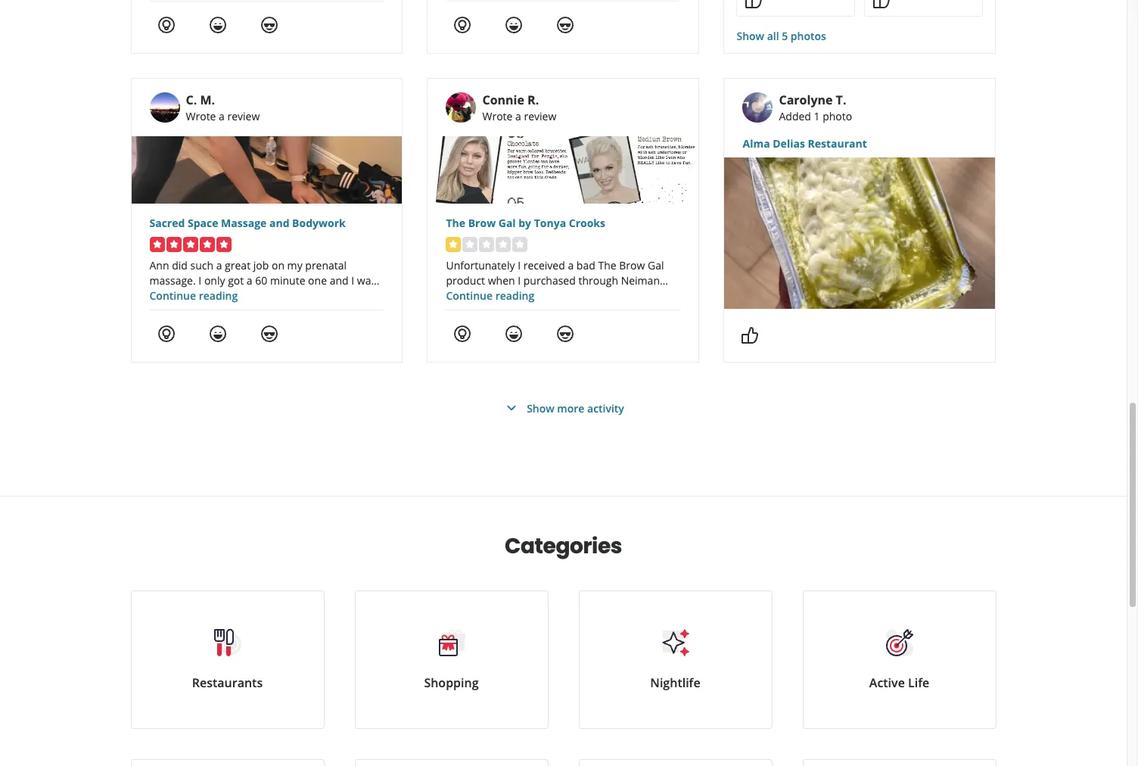 Task type: vqa. For each thing, say whether or not it's contained in the screenshot.
Press
no



Task type: describe. For each thing, give the bounding box(es) containing it.
review for m.
[[228, 109, 260, 123]]

5 star rating image
[[150, 237, 231, 252]]

restaurants
[[192, 675, 263, 691]]

24 useful v2 image for the left 24 funny v2 image
[[157, 325, 175, 343]]

0 vertical spatial 24 funny v2 image
[[505, 16, 524, 34]]

restaurants link
[[131, 591, 324, 729]]

bodywork
[[292, 216, 346, 230]]

photo of c. m. image
[[150, 92, 180, 123]]

shopping
[[424, 675, 479, 691]]

carolyne t. link
[[780, 92, 847, 108]]

24 cool v2 image for 24 funny v2 icon associated with the bottom 24 useful v2 icon
[[557, 325, 575, 343]]

sacred space massage and bodywork link
[[150, 216, 384, 231]]

nightlife
[[651, 675, 701, 691]]

photo of carolyne t. image
[[743, 92, 774, 123]]

like feed item image
[[873, 0, 892, 9]]

24 funny v2 image for the bottom 24 useful v2 icon
[[505, 325, 524, 343]]

show all 5 photos
[[737, 29, 827, 43]]

1
[[814, 109, 821, 123]]

alma delias restaurant link
[[743, 136, 978, 151]]

show more activity
[[527, 401, 625, 415]]

a for r.
[[516, 109, 522, 123]]

category navigation section navigation
[[115, 497, 1012, 766]]

restaurant
[[808, 136, 868, 151]]

show all 5 photos button
[[737, 29, 827, 44]]

explore recent activity section section
[[119, 0, 1009, 496]]

activity
[[588, 401, 625, 415]]

brow
[[469, 216, 496, 230]]

by
[[519, 216, 532, 230]]

active
[[870, 675, 906, 691]]

24 funny v2 image for the left 24 useful v2 icon
[[209, 16, 227, 34]]

c.
[[186, 92, 197, 108]]

photos
[[791, 29, 827, 43]]

the
[[446, 216, 466, 230]]

24 cool v2 image for 24 funny v2 image to the top
[[557, 16, 575, 34]]

wrote for c.
[[186, 109, 216, 123]]

connie
[[483, 92, 525, 108]]

show for show all 5 photos
[[737, 29, 765, 43]]

categories
[[505, 532, 622, 561]]

connie r. wrote a review
[[483, 92, 557, 123]]

review for r.
[[524, 109, 557, 123]]

connie r. link
[[483, 92, 539, 108]]

carolyne t. added 1 photo
[[780, 92, 853, 123]]

active life link
[[803, 591, 997, 729]]

carolyne
[[780, 92, 833, 108]]

wrote for connie
[[483, 109, 513, 123]]

0 horizontal spatial 24 funny v2 image
[[209, 325, 227, 343]]

space
[[188, 216, 218, 230]]

shopping link
[[355, 591, 549, 729]]

crooks
[[569, 216, 606, 230]]



Task type: locate. For each thing, give the bounding box(es) containing it.
wrote inside connie r. wrote a review
[[483, 109, 513, 123]]

1 vertical spatial like feed item image
[[742, 326, 760, 344]]

continue down the 5 star rating image
[[150, 289, 196, 303]]

1 horizontal spatial continue
[[446, 289, 493, 303]]

reading for m.
[[199, 289, 238, 303]]

24 useful v2 image for 24 funny v2 image to the top
[[454, 16, 472, 34]]

1 vertical spatial 24 useful v2 image
[[157, 325, 175, 343]]

1 horizontal spatial continue reading button
[[446, 289, 535, 303]]

gal
[[499, 216, 516, 230]]

c. m. link
[[186, 92, 215, 108]]

a right photo of c. m.
[[219, 109, 225, 123]]

show
[[737, 29, 765, 43], [527, 401, 555, 415]]

0 vertical spatial show
[[737, 29, 765, 43]]

1 horizontal spatial 24 funny v2 image
[[505, 325, 524, 343]]

1 horizontal spatial review
[[524, 109, 557, 123]]

1 continue reading from the left
[[150, 289, 238, 303]]

r.
[[528, 92, 539, 108]]

delias
[[773, 136, 806, 151]]

wrote
[[186, 109, 216, 123], [483, 109, 513, 123]]

0 horizontal spatial wrote
[[186, 109, 216, 123]]

continue
[[150, 289, 196, 303], [446, 289, 493, 303]]

reading down 1 star rating image
[[496, 289, 535, 303]]

tonya
[[534, 216, 567, 230]]

1 horizontal spatial 24 useful v2 image
[[454, 16, 472, 34]]

and
[[270, 216, 290, 230]]

24 cool v2 image for 24 funny v2 icon corresponding to the left 24 useful v2 icon
[[260, 16, 278, 34]]

24 useful v2 image
[[157, 16, 175, 34], [454, 325, 472, 343]]

0 horizontal spatial 24 useful v2 image
[[157, 325, 175, 343]]

0 horizontal spatial continue reading button
[[150, 289, 238, 303]]

0 horizontal spatial a
[[219, 109, 225, 123]]

1 horizontal spatial continue reading
[[446, 289, 535, 303]]

1 continue reading button from the left
[[150, 289, 238, 303]]

0 horizontal spatial continue
[[150, 289, 196, 303]]

alma
[[743, 136, 771, 151]]

continue reading button for c.
[[150, 289, 238, 303]]

continue reading for connie
[[446, 289, 535, 303]]

life
[[909, 675, 930, 691]]

show right the 24 chevron down v2 image
[[527, 401, 555, 415]]

5
[[782, 29, 788, 43]]

1 wrote from the left
[[186, 109, 216, 123]]

review
[[228, 109, 260, 123], [524, 109, 557, 123]]

1 vertical spatial show
[[527, 401, 555, 415]]

1 star rating image
[[446, 237, 528, 252]]

1 vertical spatial 24 funny v2 image
[[209, 325, 227, 343]]

0 vertical spatial like feed item image
[[745, 0, 764, 9]]

continue for c.
[[150, 289, 196, 303]]

1 reading from the left
[[199, 289, 238, 303]]

sacred
[[150, 216, 185, 230]]

show left all
[[737, 29, 765, 43]]

reading for r.
[[496, 289, 535, 303]]

show more activity button
[[503, 399, 625, 417]]

review inside connie r. wrote a review
[[524, 109, 557, 123]]

active life
[[870, 675, 930, 691]]

t.
[[836, 92, 847, 108]]

continue reading button for connie
[[446, 289, 535, 303]]

1 horizontal spatial wrote
[[483, 109, 513, 123]]

1 horizontal spatial 24 funny v2 image
[[505, 16, 524, 34]]

continue reading
[[150, 289, 238, 303], [446, 289, 535, 303]]

0 horizontal spatial continue reading
[[150, 289, 238, 303]]

m.
[[200, 92, 215, 108]]

1 a from the left
[[219, 109, 225, 123]]

2 continue reading from the left
[[446, 289, 535, 303]]

24 chevron down v2 image
[[503, 399, 521, 417]]

continue reading down the 5 star rating image
[[150, 289, 238, 303]]

24 cool v2 image for the left 24 funny v2 image
[[260, 325, 278, 343]]

2 review from the left
[[524, 109, 557, 123]]

0 vertical spatial 24 useful v2 image
[[157, 16, 175, 34]]

continue reading button down the 5 star rating image
[[150, 289, 238, 303]]

a
[[219, 109, 225, 123], [516, 109, 522, 123]]

1 vertical spatial 24 funny v2 image
[[505, 325, 524, 343]]

reading
[[199, 289, 238, 303], [496, 289, 535, 303]]

continue reading down 1 star rating image
[[446, 289, 535, 303]]

a down connie r. link
[[516, 109, 522, 123]]

continue reading for c.
[[150, 289, 238, 303]]

0 vertical spatial 24 funny v2 image
[[209, 16, 227, 34]]

1 continue from the left
[[150, 289, 196, 303]]

wrote down the c. m. link
[[186, 109, 216, 123]]

1 vertical spatial 24 useful v2 image
[[454, 325, 472, 343]]

alma delias restaurant
[[743, 136, 868, 151]]

1 review from the left
[[228, 109, 260, 123]]

continue for connie
[[446, 289, 493, 303]]

wrote down the connie
[[483, 109, 513, 123]]

continue down 1 star rating image
[[446, 289, 493, 303]]

added
[[780, 109, 812, 123]]

24 useful v2 image
[[454, 16, 472, 34], [157, 325, 175, 343]]

continue reading button
[[150, 289, 238, 303], [446, 289, 535, 303]]

2 wrote from the left
[[483, 109, 513, 123]]

1 horizontal spatial show
[[737, 29, 765, 43]]

wrote inside c. m. wrote a review
[[186, 109, 216, 123]]

2 a from the left
[[516, 109, 522, 123]]

nightlife link
[[579, 591, 773, 729]]

show for show more activity
[[527, 401, 555, 415]]

24 cool v2 image
[[260, 16, 278, 34], [557, 16, 575, 34], [260, 325, 278, 343], [557, 325, 575, 343]]

review inside c. m. wrote a review
[[228, 109, 260, 123]]

1 horizontal spatial 24 useful v2 image
[[454, 325, 472, 343]]

c. m. wrote a review
[[186, 92, 260, 123]]

the brow gal by tonya crooks
[[446, 216, 606, 230]]

0 horizontal spatial 24 useful v2 image
[[157, 16, 175, 34]]

show inside 'button'
[[527, 401, 555, 415]]

massage
[[221, 216, 267, 230]]

sacred space massage and bodywork
[[150, 216, 346, 230]]

reading down the 5 star rating image
[[199, 289, 238, 303]]

photo of connie r. image
[[446, 92, 477, 123]]

a inside connie r. wrote a review
[[516, 109, 522, 123]]

2 reading from the left
[[496, 289, 535, 303]]

1 horizontal spatial reading
[[496, 289, 535, 303]]

0 horizontal spatial reading
[[199, 289, 238, 303]]

2 continue reading button from the left
[[446, 289, 535, 303]]

0 horizontal spatial 24 funny v2 image
[[209, 16, 227, 34]]

a for m.
[[219, 109, 225, 123]]

show inside dropdown button
[[737, 29, 765, 43]]

the brow gal by tonya crooks link
[[446, 216, 681, 231]]

more
[[558, 401, 585, 415]]

2 continue from the left
[[446, 289, 493, 303]]

like feed item image
[[745, 0, 764, 9], [742, 326, 760, 344]]

1 horizontal spatial a
[[516, 109, 522, 123]]

all
[[768, 29, 780, 43]]

a inside c. m. wrote a review
[[219, 109, 225, 123]]

continue reading button down 1 star rating image
[[446, 289, 535, 303]]

photo
[[823, 109, 853, 123]]

24 funny v2 image
[[505, 16, 524, 34], [209, 325, 227, 343]]

0 horizontal spatial show
[[527, 401, 555, 415]]

0 horizontal spatial review
[[228, 109, 260, 123]]

0 vertical spatial 24 useful v2 image
[[454, 16, 472, 34]]

24 funny v2 image
[[209, 16, 227, 34], [505, 325, 524, 343]]



